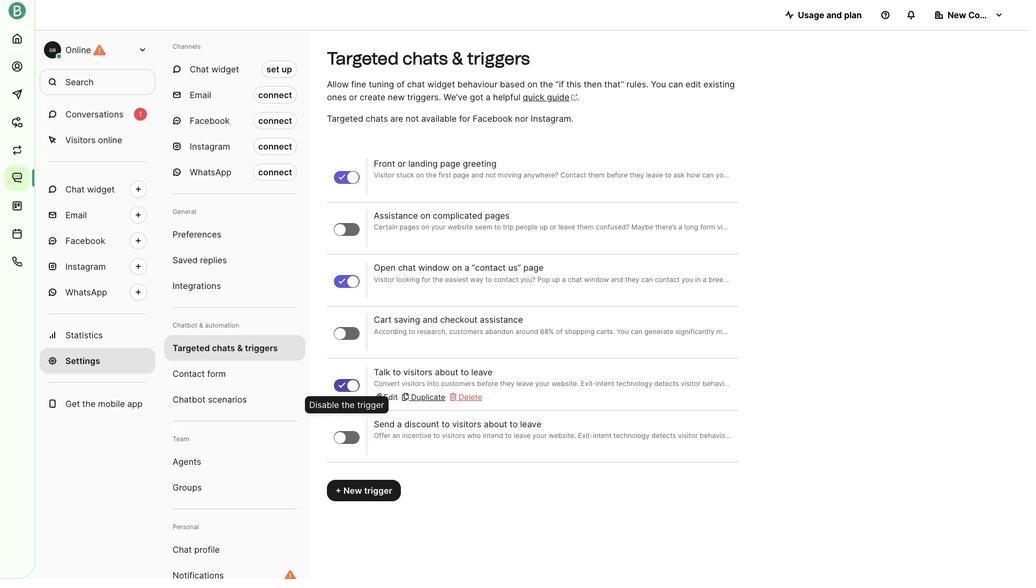 Task type: vqa. For each thing, say whether or not it's contained in the screenshot.


Task type: describe. For each thing, give the bounding box(es) containing it.
the left 'url'
[[914, 275, 925, 283]]

instagram link
[[40, 254, 156, 279]]

statistics link
[[40, 322, 156, 348]]

preferences
[[173, 229, 221, 240]]

breeze,
[[709, 275, 733, 283]]

saved replies
[[173, 255, 227, 265]]

1 horizontal spatial chat widget
[[190, 64, 239, 75]]

1 horizontal spatial facebook
[[190, 115, 230, 126]]

new
[[388, 92, 405, 102]]

page.
[[1011, 275, 1029, 283]]

talk to visitors about to leave link
[[374, 367, 732, 389]]

saved
[[173, 255, 198, 265]]

saved replies link
[[164, 247, 306, 273]]

of
[[397, 79, 405, 90]]

settings link
[[40, 348, 156, 374]]

quick
[[523, 92, 545, 102]]

they
[[625, 275, 640, 283]]

1 contact from the left
[[494, 275, 519, 283]]

on inside 'assistance on complicated pages' link
[[421, 210, 431, 221]]

open
[[374, 262, 396, 273]]

1 vertical spatial targeted
[[327, 113, 364, 124]]

groups
[[173, 482, 202, 493]]

tuning
[[369, 79, 394, 90]]

0 vertical spatial triggers
[[467, 48, 530, 69]]

0 vertical spatial window
[[419, 262, 450, 273]]

0 vertical spatial up
[[282, 64, 292, 75]]

are
[[391, 113, 403, 124]]

way
[[470, 275, 484, 283]]

1
[[139, 110, 142, 118]]

visitor
[[374, 275, 395, 283]]

2 horizontal spatial &
[[452, 48, 464, 69]]

edit
[[686, 79, 701, 90]]

then
[[584, 79, 602, 90]]

assistance
[[480, 315, 523, 325]]

not
[[406, 113, 419, 124]]

email
[[841, 275, 858, 283]]

0 horizontal spatial chat widget
[[65, 184, 115, 195]]

having
[[773, 275, 795, 283]]

1 vertical spatial chats
[[366, 113, 388, 124]]

or inside 'allow fine tuning of chat widget behaviour based on the "if this then that" rules. you can edit existing ones or create new triggers. we've got a helpful'
[[349, 92, 357, 102]]

company
[[969, 10, 1009, 20]]

assistance on complicated pages
[[374, 210, 510, 221]]

that"
[[605, 79, 624, 90]]

assistance
[[374, 210, 418, 221]]

chatbot & automation
[[173, 321, 239, 329]]

scenarios
[[208, 394, 247, 405]]

1 vertical spatial chat
[[65, 184, 85, 195]]

pop
[[538, 275, 550, 283]]

0 horizontal spatial facebook
[[65, 235, 105, 246]]

statistics
[[65, 330, 103, 341]]

looking
[[397, 275, 420, 283]]

duplicate
[[411, 392, 446, 401]]

in
[[696, 275, 701, 283]]

ones
[[327, 92, 347, 102]]

for left an at top right
[[821, 275, 830, 283]]

you
[[651, 79, 666, 90]]

0 horizontal spatial instagram
[[65, 261, 106, 272]]

and inside cart saving and checkout assistance link
[[423, 315, 438, 325]]

0 vertical spatial targeted
[[327, 48, 399, 69]]

talk to visitors about to leave
[[374, 367, 493, 377]]

1 horizontal spatial or
[[398, 158, 406, 169]]

discount
[[405, 419, 439, 429]]

page inside "open chat window on a "contact us" page visitor looking for the easiest way to contact you? pop up a chat window and they can contact you in a breeze, rather than having to wait for an email back. just enter the url for your "contact us" page."
[[524, 262, 544, 273]]

the right get
[[82, 398, 96, 409]]

connect for facebook
[[258, 115, 292, 126]]

email link
[[40, 202, 156, 228]]

instagram.
[[531, 113, 574, 124]]

chatbot scenarios
[[173, 394, 247, 405]]

guide
[[547, 92, 570, 102]]

widget inside 'allow fine tuning of chat widget behaviour based on the "if this then that" rules. you can edit existing ones or create new triggers. we've got a helpful'
[[428, 79, 455, 90]]

settings
[[65, 356, 100, 366]]

0 vertical spatial email
[[190, 90, 211, 100]]

1 horizontal spatial instagram
[[190, 141, 230, 152]]

1 horizontal spatial "contact
[[969, 275, 997, 283]]

chat profile link
[[164, 537, 306, 563]]

integrations
[[173, 280, 221, 291]]

0 vertical spatial leave
[[472, 367, 493, 377]]

2 vertical spatial targeted
[[173, 343, 210, 353]]

"if
[[556, 79, 564, 90]]

0 vertical spatial page
[[440, 158, 461, 169]]

this
[[567, 79, 582, 90]]

1 vertical spatial email
[[65, 210, 87, 220]]

checkout
[[440, 315, 478, 325]]

you
[[682, 275, 694, 283]]

new inside button
[[948, 10, 967, 20]]

landing
[[409, 158, 438, 169]]

wait
[[805, 275, 819, 283]]

assistance on complicated pages link
[[374, 210, 732, 233]]

chatbot for chatbot scenarios
[[173, 394, 206, 405]]

1 horizontal spatial &
[[237, 343, 243, 353]]

0 horizontal spatial us"
[[509, 262, 521, 273]]

personal
[[173, 523, 199, 531]]

.
[[577, 92, 580, 102]]

a up easiest in the top left of the page
[[465, 262, 470, 273]]

quick guide link
[[523, 92, 577, 102]]

mobile
[[98, 398, 125, 409]]

saving
[[394, 315, 420, 325]]

usage
[[798, 10, 825, 20]]

just
[[880, 275, 894, 283]]

open chat window on a "contact us" page visitor looking for the easiest way to contact you? pop up a chat window and they can contact you in a breeze, rather than having to wait for an email back. just enter the url for your "contact us" page.
[[374, 262, 1029, 283]]

edit
[[384, 392, 398, 401]]

talk
[[374, 367, 391, 377]]

create
[[360, 92, 386, 102]]

contact
[[173, 368, 205, 379]]

get the mobile app link
[[40, 391, 156, 417]]

usage and plan button
[[777, 4, 871, 26]]

0 vertical spatial chat
[[190, 64, 209, 75]]

get the mobile app
[[65, 398, 143, 409]]

0 horizontal spatial &
[[199, 321, 203, 329]]



Task type: locate. For each thing, give the bounding box(es) containing it.
0 vertical spatial &
[[452, 48, 464, 69]]

allow fine tuning of chat widget behaviour based on the "if this then that" rules. you can edit existing ones or create new triggers. we've got a helpful
[[327, 79, 735, 102]]

the left easiest in the top left of the page
[[433, 275, 443, 283]]

on up easiest in the top left of the page
[[452, 262, 462, 273]]

page
[[440, 158, 461, 169], [524, 262, 544, 273]]

1 horizontal spatial contact
[[655, 275, 680, 283]]

whatsapp up the general at the left top of page
[[190, 167, 232, 178]]

for down we've
[[459, 113, 471, 124]]

chats left are
[[366, 113, 388, 124]]

whatsapp down instagram link
[[65, 287, 107, 298]]

email up facebook link
[[65, 210, 87, 220]]

1 horizontal spatial us"
[[999, 275, 1009, 283]]

visitors
[[65, 135, 96, 145]]

up right set
[[282, 64, 292, 75]]

+
[[336, 485, 342, 496]]

chat inside 'allow fine tuning of chat widget behaviour based on the "if this then that" rules. you can edit existing ones or create new triggers. we've got a helpful'
[[407, 79, 425, 90]]

chat widget up email link
[[65, 184, 115, 195]]

up inside "open chat window on a "contact us" page visitor looking for the easiest way to contact you? pop up a chat window and they can contact you in a breeze, rather than having to wait for an email back. just enter the url for your "contact us" page."
[[552, 275, 561, 283]]

facebook link
[[40, 228, 156, 254]]

can right they
[[642, 275, 653, 283]]

contact left you?
[[494, 275, 519, 283]]

1 horizontal spatial email
[[190, 90, 211, 100]]

contact form
[[173, 368, 226, 379]]

agents link
[[164, 449, 306, 475]]

chat widget down channels
[[190, 64, 239, 75]]

integrations link
[[164, 273, 306, 299]]

delete
[[459, 392, 483, 401]]

online
[[98, 135, 122, 145]]

chat
[[190, 64, 209, 75], [65, 184, 85, 195], [173, 544, 192, 555]]

for right 'url'
[[942, 275, 951, 283]]

existing
[[704, 79, 735, 90]]

plan
[[845, 10, 862, 20]]

0 vertical spatial us"
[[509, 262, 521, 273]]

can
[[669, 79, 684, 90], [642, 275, 653, 283]]

you?
[[521, 275, 536, 283]]

app
[[127, 398, 143, 409]]

targeted chats & triggers up of
[[327, 48, 530, 69]]

connect for instagram
[[258, 141, 292, 152]]

2 vertical spatial on
[[452, 262, 462, 273]]

2 vertical spatial chat
[[173, 544, 192, 555]]

"contact right your
[[969, 275, 997, 283]]

chat up email link
[[65, 184, 85, 195]]

online
[[65, 45, 91, 55]]

chatbot for chatbot & automation
[[173, 321, 197, 329]]

1 vertical spatial up
[[552, 275, 561, 283]]

duplicate button
[[402, 391, 446, 403]]

front
[[374, 158, 395, 169]]

trigger
[[364, 485, 392, 496]]

page right landing at left
[[440, 158, 461, 169]]

triggers up based
[[467, 48, 530, 69]]

0 horizontal spatial visitors
[[404, 367, 433, 377]]

on inside "open chat window on a "contact us" page visitor looking for the easiest way to contact you? pop up a chat window and they can contact you in a breeze, rather than having to wait for an email back. just enter the url for your "contact us" page."
[[452, 262, 462, 273]]

0 vertical spatial or
[[349, 92, 357, 102]]

on
[[528, 79, 538, 90], [421, 210, 431, 221], [452, 262, 462, 273]]

0 vertical spatial chat
[[407, 79, 425, 90]]

window up easiest in the top left of the page
[[419, 262, 450, 273]]

1 horizontal spatial targeted chats & triggers
[[327, 48, 530, 69]]

or
[[349, 92, 357, 102], [398, 158, 406, 169]]

quick guide
[[523, 92, 570, 102]]

1 vertical spatial and
[[611, 275, 624, 283]]

targeted down ones
[[327, 113, 364, 124]]

1 vertical spatial instagram
[[65, 261, 106, 272]]

triggers up contact form link at bottom left
[[245, 343, 278, 353]]

widget
[[212, 64, 239, 75], [428, 79, 455, 90], [87, 184, 115, 195]]

new company button
[[927, 4, 1013, 26]]

1 horizontal spatial page
[[524, 262, 544, 273]]

2 horizontal spatial and
[[827, 10, 842, 20]]

0 vertical spatial new
[[948, 10, 967, 20]]

whatsapp inside whatsapp link
[[65, 287, 107, 298]]

0 horizontal spatial targeted chats & triggers
[[173, 343, 278, 353]]

targeted chats & triggers down automation at left
[[173, 343, 278, 353]]

send
[[374, 419, 395, 429]]

2 vertical spatial widget
[[87, 184, 115, 195]]

and right saving
[[423, 315, 438, 325]]

chat widget link
[[40, 176, 156, 202]]

2 vertical spatial chat
[[568, 275, 582, 283]]

2 connect from the top
[[258, 115, 292, 126]]

0 vertical spatial and
[[827, 10, 842, 20]]

0 horizontal spatial leave
[[472, 367, 493, 377]]

nor
[[515, 113, 529, 124]]

0 horizontal spatial about
[[435, 367, 459, 377]]

1 vertical spatial window
[[584, 275, 609, 283]]

0 horizontal spatial triggers
[[245, 343, 278, 353]]

about
[[435, 367, 459, 377], [484, 419, 507, 429]]

1 vertical spatial triggers
[[245, 343, 278, 353]]

triggers.
[[407, 92, 441, 102]]

chats inside the targeted chats & triggers link
[[212, 343, 235, 353]]

chat right pop
[[568, 275, 582, 283]]

2 chatbot from the top
[[173, 394, 206, 405]]

a right the got
[[486, 92, 491, 102]]

window left they
[[584, 275, 609, 283]]

usage and plan
[[798, 10, 862, 20]]

0 horizontal spatial chats
[[212, 343, 235, 353]]

2 vertical spatial chats
[[212, 343, 235, 353]]

us" up you?
[[509, 262, 521, 273]]

email down channels
[[190, 90, 211, 100]]

and inside "open chat window on a "contact us" page visitor looking for the easiest way to contact you? pop up a chat window and they can contact you in a breeze, rather than having to wait for an email back. just enter the url for your "contact us" page."
[[611, 275, 624, 283]]

& up behaviour
[[452, 48, 464, 69]]

0 vertical spatial widget
[[212, 64, 239, 75]]

"contact up way
[[472, 262, 506, 273]]

replies
[[200, 255, 227, 265]]

0 horizontal spatial page
[[440, 158, 461, 169]]

1 vertical spatial widget
[[428, 79, 455, 90]]

1 horizontal spatial chats
[[366, 113, 388, 124]]

chat up triggers. on the top left of page
[[407, 79, 425, 90]]

got
[[470, 92, 484, 102]]

chat up 'looking'
[[398, 262, 416, 273]]

2 horizontal spatial facebook
[[473, 113, 513, 124]]

back.
[[860, 275, 878, 283]]

1 vertical spatial page
[[524, 262, 544, 273]]

1 chatbot from the top
[[173, 321, 197, 329]]

us" left "page."
[[999, 275, 1009, 283]]

rules.
[[627, 79, 649, 90]]

widget left set
[[212, 64, 239, 75]]

0 vertical spatial "contact
[[472, 262, 506, 273]]

1 vertical spatial new
[[344, 485, 362, 496]]

for right 'looking'
[[422, 275, 431, 283]]

1 horizontal spatial up
[[552, 275, 561, 283]]

window
[[419, 262, 450, 273], [584, 275, 609, 283]]

1 horizontal spatial visitors
[[452, 419, 482, 429]]

1 vertical spatial us"
[[999, 275, 1009, 283]]

chat down personal
[[173, 544, 192, 555]]

the inside 'allow fine tuning of chat widget behaviour based on the "if this then that" rules. you can edit existing ones or create new triggers. we've got a helpful'
[[540, 79, 554, 90]]

1 vertical spatial or
[[398, 158, 406, 169]]

1 horizontal spatial new
[[948, 10, 967, 20]]

complicated
[[433, 210, 483, 221]]

or right front
[[398, 158, 406, 169]]

0 horizontal spatial "contact
[[472, 262, 506, 273]]

form
[[207, 368, 226, 379]]

4 connect from the top
[[258, 167, 292, 178]]

whatsapp
[[190, 167, 232, 178], [65, 287, 107, 298]]

0 vertical spatial chatbot
[[173, 321, 197, 329]]

2 horizontal spatial on
[[528, 79, 538, 90]]

leave down talk to visitors about to leave link
[[521, 419, 542, 429]]

visitors down delete button
[[452, 419, 482, 429]]

enter
[[896, 275, 913, 283]]

than
[[757, 275, 771, 283]]

can inside "open chat window on a "contact us" page visitor looking for the easiest way to contact you? pop up a chat window and they can contact you in a breeze, rather than having to wait for an email back. just enter the url for your "contact us" page."
[[642, 275, 653, 283]]

channels
[[173, 42, 201, 50]]

greeting
[[463, 158, 497, 169]]

a right pop
[[562, 275, 566, 283]]

1 horizontal spatial widget
[[212, 64, 239, 75]]

0 vertical spatial instagram
[[190, 141, 230, 152]]

up right pop
[[552, 275, 561, 283]]

widget up we've
[[428, 79, 455, 90]]

chat down channels
[[190, 64, 209, 75]]

helpful
[[493, 92, 521, 102]]

we've
[[444, 92, 468, 102]]

connect for whatsapp
[[258, 167, 292, 178]]

3 connect from the top
[[258, 141, 292, 152]]

visitors up duplicate "button"
[[404, 367, 433, 377]]

0 vertical spatial targeted chats & triggers
[[327, 48, 530, 69]]

1 vertical spatial about
[[484, 419, 507, 429]]

cart saving and checkout assistance link
[[374, 315, 732, 337]]

new company
[[948, 10, 1009, 20]]

team
[[173, 435, 189, 443]]

0 vertical spatial can
[[669, 79, 684, 90]]

0 vertical spatial visitors
[[404, 367, 433, 377]]

and
[[827, 10, 842, 20], [611, 275, 624, 283], [423, 315, 438, 325]]

and left plan
[[827, 10, 842, 20]]

visitors online
[[65, 135, 122, 145]]

can inside 'allow fine tuning of chat widget behaviour based on the "if this then that" rules. you can edit existing ones or create new triggers. we've got a helpful'
[[669, 79, 684, 90]]

1 horizontal spatial on
[[452, 262, 462, 273]]

delete button
[[450, 391, 483, 403]]

targeted chats & triggers
[[327, 48, 530, 69], [173, 343, 278, 353]]

leave up delete
[[472, 367, 493, 377]]

new right +
[[344, 485, 362, 496]]

can right you
[[669, 79, 684, 90]]

rather
[[735, 275, 755, 283]]

set up
[[267, 64, 292, 75]]

send a discount to visitors about to leave link
[[374, 419, 732, 441]]

0 horizontal spatial contact
[[494, 275, 519, 283]]

chatbot
[[173, 321, 197, 329], [173, 394, 206, 405]]

0 horizontal spatial or
[[349, 92, 357, 102]]

a
[[486, 92, 491, 102], [465, 262, 470, 273], [562, 275, 566, 283], [703, 275, 707, 283], [397, 419, 402, 429]]

0 horizontal spatial email
[[65, 210, 87, 220]]

easiest
[[445, 275, 469, 283]]

on right assistance
[[421, 210, 431, 221]]

1 vertical spatial &
[[199, 321, 203, 329]]

1 vertical spatial leave
[[521, 419, 542, 429]]

connect
[[258, 90, 292, 100], [258, 115, 292, 126], [258, 141, 292, 152], [258, 167, 292, 178]]

0 horizontal spatial new
[[344, 485, 362, 496]]

allow
[[327, 79, 349, 90]]

1 vertical spatial chat
[[398, 262, 416, 273]]

0 horizontal spatial can
[[642, 275, 653, 283]]

0 vertical spatial whatsapp
[[190, 167, 232, 178]]

1 horizontal spatial can
[[669, 79, 684, 90]]

get
[[65, 398, 80, 409]]

based
[[500, 79, 525, 90]]

1 vertical spatial visitors
[[452, 419, 482, 429]]

1 horizontal spatial and
[[611, 275, 624, 283]]

2 vertical spatial and
[[423, 315, 438, 325]]

chatbot down contact
[[173, 394, 206, 405]]

new left company
[[948, 10, 967, 20]]

1 vertical spatial whatsapp
[[65, 287, 107, 298]]

widget up email link
[[87, 184, 115, 195]]

+ new trigger
[[336, 485, 392, 496]]

facebook
[[473, 113, 513, 124], [190, 115, 230, 126], [65, 235, 105, 246]]

0 vertical spatial on
[[528, 79, 538, 90]]

chats down automation at left
[[212, 343, 235, 353]]

targeted up fine
[[327, 48, 399, 69]]

a right send
[[397, 419, 402, 429]]

targeted
[[327, 48, 399, 69], [327, 113, 364, 124], [173, 343, 210, 353]]

0 vertical spatial about
[[435, 367, 459, 377]]

chats up of
[[403, 48, 448, 69]]

2 vertical spatial &
[[237, 343, 243, 353]]

0 horizontal spatial widget
[[87, 184, 115, 195]]

2 contact from the left
[[655, 275, 680, 283]]

1 horizontal spatial triggers
[[467, 48, 530, 69]]

and left they
[[611, 275, 624, 283]]

targeted up contact
[[173, 343, 210, 353]]

0 horizontal spatial on
[[421, 210, 431, 221]]

on up quick
[[528, 79, 538, 90]]

agents
[[173, 456, 201, 467]]

page up you?
[[524, 262, 544, 273]]

search
[[65, 77, 94, 87]]

chat profile
[[173, 544, 220, 555]]

1 horizontal spatial whatsapp
[[190, 167, 232, 178]]

the up quick guide
[[540, 79, 554, 90]]

instagram
[[190, 141, 230, 152], [65, 261, 106, 272]]

1 vertical spatial chat widget
[[65, 184, 115, 195]]

1 horizontal spatial leave
[[521, 419, 542, 429]]

0 horizontal spatial up
[[282, 64, 292, 75]]

an
[[831, 275, 839, 283]]

2 horizontal spatial chats
[[403, 48, 448, 69]]

fine
[[351, 79, 367, 90]]

& left automation at left
[[199, 321, 203, 329]]

contact left you
[[655, 275, 680, 283]]

and inside usage and plan button
[[827, 10, 842, 20]]

up
[[282, 64, 292, 75], [552, 275, 561, 283]]

1 vertical spatial on
[[421, 210, 431, 221]]

a right the in
[[703, 275, 707, 283]]

2 horizontal spatial widget
[[428, 79, 455, 90]]

on inside 'allow fine tuning of chat widget behaviour based on the "if this then that" rules. you can edit existing ones or create new triggers. we've got a helpful'
[[528, 79, 538, 90]]

0 vertical spatial chat widget
[[190, 64, 239, 75]]

1 vertical spatial chatbot
[[173, 394, 206, 405]]

0 vertical spatial chats
[[403, 48, 448, 69]]

a inside 'allow fine tuning of chat widget behaviour based on the "if this then that" rules. you can edit existing ones or create new triggers. we've got a helpful'
[[486, 92, 491, 102]]

chat
[[407, 79, 425, 90], [398, 262, 416, 273], [568, 275, 582, 283]]

chatbot left automation at left
[[173, 321, 197, 329]]

connect for email
[[258, 90, 292, 100]]

conversations
[[65, 109, 124, 120]]

& up contact form link at bottom left
[[237, 343, 243, 353]]

or down fine
[[349, 92, 357, 102]]

1 connect from the top
[[258, 90, 292, 100]]

0 horizontal spatial window
[[419, 262, 450, 273]]



